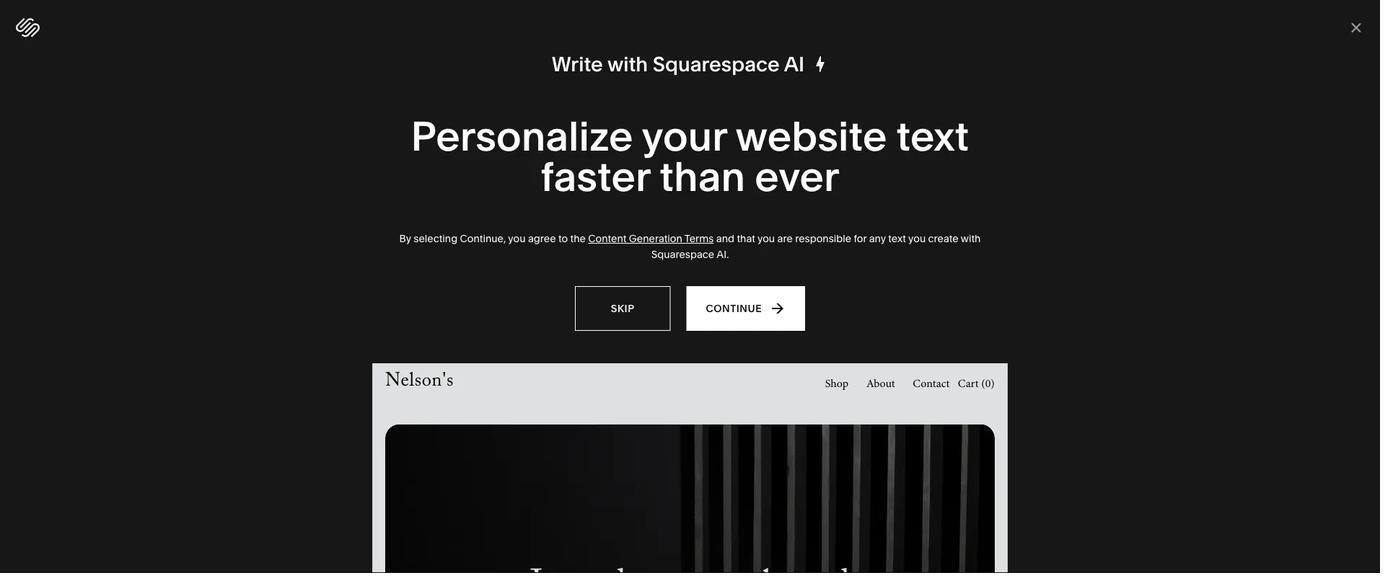 Task type: vqa. For each thing, say whether or not it's contained in the screenshot.
text
yes



Task type: locate. For each thing, give the bounding box(es) containing it.
create
[[929, 233, 959, 245]]

are
[[778, 233, 793, 245]]

2 horizontal spatial you
[[909, 233, 926, 245]]

with right "write"
[[608, 52, 648, 77]]

text
[[897, 112, 970, 161], [889, 233, 906, 245]]

by selecting continue, you agree to the content generation terms
[[400, 233, 714, 245]]

and that you are responsible for any text you create with squarespace ai.
[[651, 233, 981, 261]]

you left are
[[758, 233, 775, 245]]

you
[[508, 233, 526, 245], [758, 233, 775, 245], [909, 233, 926, 245]]

0 vertical spatial text
[[897, 112, 970, 161]]

1 you from the left
[[508, 233, 526, 245]]

by
[[400, 233, 411, 245]]

1 horizontal spatial with
[[961, 233, 981, 245]]

for
[[854, 233, 867, 245]]

1 vertical spatial with
[[961, 233, 981, 245]]

selecting
[[414, 233, 458, 245]]

and
[[717, 233, 735, 245]]

skip
[[611, 303, 635, 315]]

0 vertical spatial with
[[608, 52, 648, 77]]

with
[[608, 52, 648, 77], [961, 233, 981, 245]]

your
[[642, 112, 727, 161]]

generation
[[629, 233, 683, 245]]

faster
[[541, 152, 650, 202]]

any
[[869, 233, 886, 245]]

that
[[737, 233, 756, 245]]

with right create
[[961, 233, 981, 245]]

1 vertical spatial squarespace
[[651, 249, 715, 261]]

you left create
[[909, 233, 926, 245]]

content generation terms link
[[588, 233, 714, 245]]

1 vertical spatial text
[[889, 233, 906, 245]]

2 you from the left
[[758, 233, 775, 245]]

ever
[[755, 152, 840, 202]]

you left agree
[[508, 233, 526, 245]]

squarespace
[[653, 52, 780, 77], [651, 249, 715, 261]]

0 horizontal spatial you
[[508, 233, 526, 245]]

1 horizontal spatial you
[[758, 233, 775, 245]]



Task type: describe. For each thing, give the bounding box(es) containing it.
than
[[660, 152, 746, 202]]

0 vertical spatial squarespace
[[653, 52, 780, 77]]

continue,
[[460, 233, 506, 245]]

the
[[571, 233, 586, 245]]

continue
[[706, 303, 762, 315]]

skip button
[[575, 287, 671, 331]]

0 horizontal spatial with
[[608, 52, 648, 77]]

personalize your website text faster than ever
[[411, 112, 970, 202]]

write
[[552, 52, 603, 77]]

website
[[736, 112, 887, 161]]

terms
[[685, 233, 714, 245]]

agree
[[528, 233, 556, 245]]

squarespace inside and that you are responsible for any text you create with squarespace ai.
[[651, 249, 715, 261]]

personalize
[[411, 112, 633, 161]]

to
[[559, 233, 568, 245]]

ai
[[784, 52, 805, 77]]

3 you from the left
[[909, 233, 926, 245]]

with inside and that you are responsible for any text you create with squarespace ai.
[[961, 233, 981, 245]]

content
[[588, 233, 627, 245]]

responsible
[[795, 233, 852, 245]]

ai.
[[717, 249, 729, 261]]

text inside and that you are responsible for any text you create with squarespace ai.
[[889, 233, 906, 245]]

continue button
[[687, 287, 806, 331]]

write with squarespace ai
[[552, 52, 805, 77]]

text inside personalize your website text faster than ever
[[897, 112, 970, 161]]



